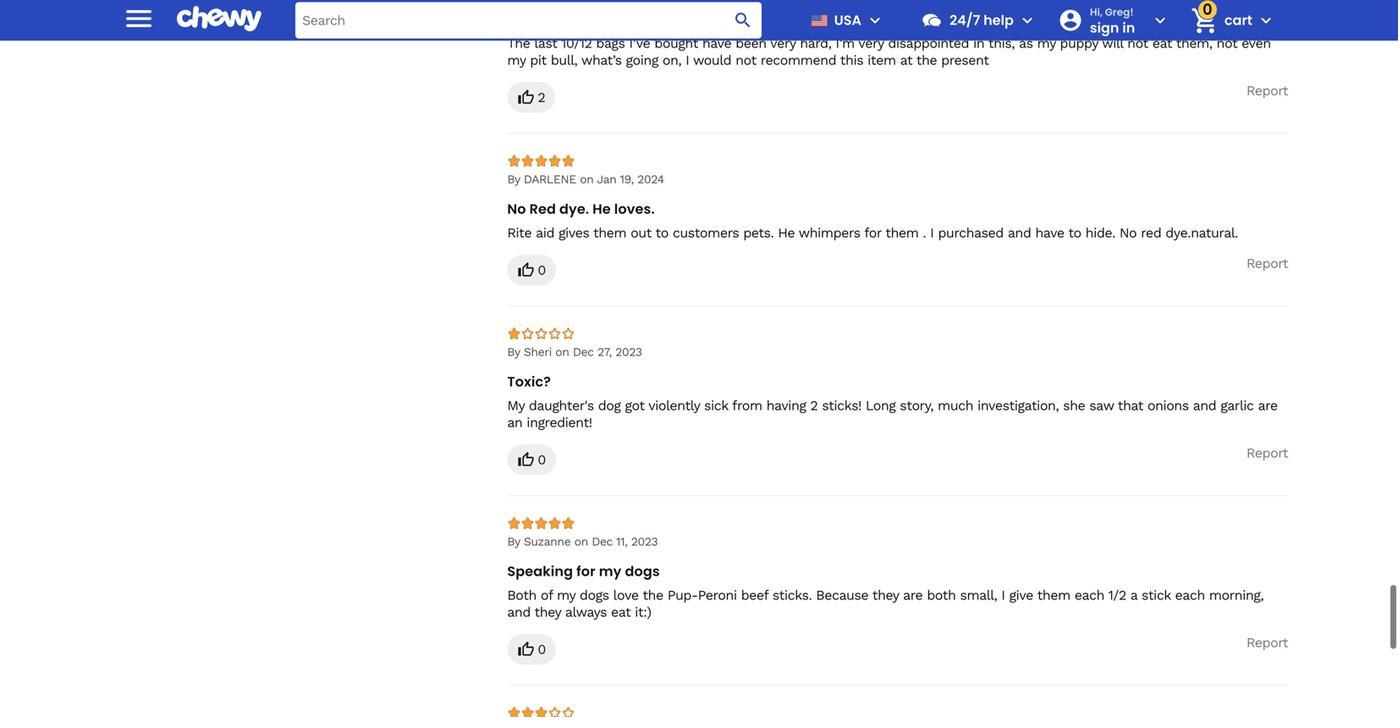 Task type: locate. For each thing, give the bounding box(es) containing it.
out
[[631, 225, 652, 241]]

dogs
[[625, 562, 660, 581], [580, 587, 609, 603]]

account menu image
[[1151, 10, 1171, 30]]

0 vertical spatial for
[[865, 225, 882, 241]]

0 horizontal spatial and
[[507, 604, 531, 620]]

have inside "no red dye. he loves. rite aid gives them out to customers pets. he whimpers for them . i purchased and have to hide. no red dye.natural."
[[1036, 225, 1065, 241]]

0 vertical spatial dec
[[573, 345, 594, 359]]

speaking for my dogs both of my dogs love the pup-peroni beef sticks.  because they are both small, i give them each 1/2 a stick each morning, and they always eat it:)
[[507, 562, 1264, 620]]

no
[[507, 199, 526, 218], [1120, 225, 1137, 241]]

1 horizontal spatial for
[[865, 225, 882, 241]]

1 very from the left
[[771, 35, 796, 51]]

whimpers
[[799, 225, 861, 241]]

3 by from the top
[[507, 535, 520, 549]]

ingredient!
[[527, 414, 592, 431]]

1 horizontal spatial each
[[1176, 587, 1205, 603]]

at
[[901, 52, 913, 68]]

peroni
[[698, 587, 737, 603]]

1 vertical spatial for
[[577, 562, 596, 581]]

them right the give
[[1038, 587, 1071, 603]]

0 horizontal spatial have
[[703, 35, 732, 51]]

0 vertical spatial 0
[[538, 262, 546, 278]]

toxic?
[[507, 372, 551, 391]]

what's
[[582, 52, 622, 68]]

1 each from the left
[[1075, 587, 1105, 603]]

on for my
[[575, 535, 588, 549]]

0 horizontal spatial very
[[771, 35, 796, 51]]

2 horizontal spatial and
[[1194, 398, 1217, 414]]

by left sheri
[[507, 345, 520, 359]]

0 button down an
[[507, 445, 556, 475]]

the
[[917, 52, 937, 68], [643, 587, 664, 603]]

each right stick
[[1176, 587, 1205, 603]]

them
[[594, 225, 627, 241], [886, 225, 919, 241], [1038, 587, 1071, 603]]

1 horizontal spatial and
[[1008, 225, 1032, 241]]

1 vertical spatial 2023
[[631, 535, 658, 549]]

1/2
[[1109, 587, 1127, 603]]

the down disappointed
[[917, 52, 937, 68]]

for inside "no red dye. he loves. rite aid gives them out to customers pets. he whimpers for them . i purchased and have to hide. no red dye.natural."
[[865, 225, 882, 241]]

1 vertical spatial are
[[904, 587, 923, 603]]

for right the whimpers
[[865, 225, 882, 241]]

he right the dye.
[[593, 199, 611, 218]]

1 vertical spatial dogs
[[580, 587, 609, 603]]

1 vertical spatial 0
[[538, 452, 546, 468]]

1 horizontal spatial have
[[1036, 225, 1065, 241]]

10/12
[[561, 35, 592, 51]]

menu image
[[122, 1, 156, 35], [865, 10, 886, 30]]

1 horizontal spatial i
[[931, 225, 934, 241]]

2023
[[616, 345, 642, 359], [631, 535, 658, 549]]

eat down love on the left of the page
[[611, 604, 631, 620]]

24/7 help link
[[914, 0, 1014, 41]]

dogs up love on the left of the page
[[625, 562, 660, 581]]

a
[[1131, 587, 1138, 603]]

0 button
[[507, 255, 556, 285], [507, 445, 556, 475], [507, 634, 556, 665]]

3 report from the top
[[1247, 445, 1289, 461]]

my
[[1038, 35, 1056, 51], [507, 52, 526, 68], [599, 562, 622, 581], [557, 587, 576, 603]]

on right suzanne
[[575, 535, 588, 549]]

recommend
[[761, 52, 837, 68]]

0 vertical spatial i
[[686, 52, 690, 68]]

27,
[[598, 345, 612, 359]]

very up recommend
[[771, 35, 796, 51]]

very
[[771, 35, 796, 51], [859, 35, 884, 51]]

1 0 from the top
[[538, 262, 546, 278]]

0 vertical spatial eat
[[1153, 35, 1173, 51]]

1 horizontal spatial no
[[1120, 225, 1137, 241]]

2 vertical spatial 0
[[538, 641, 546, 657]]

1 vertical spatial no
[[1120, 225, 1137, 241]]

and down both
[[507, 604, 531, 620]]

1 vertical spatial by
[[507, 345, 520, 359]]

are right garlic
[[1259, 398, 1278, 414]]

no left red
[[1120, 225, 1137, 241]]

sheri
[[524, 345, 552, 359]]

0 horizontal spatial not
[[736, 52, 757, 68]]

and inside "no red dye. he loves. rite aid gives them out to customers pets. he whimpers for them . i purchased and have to hide. no red dye.natural."
[[1008, 225, 1032, 241]]

0 vertical spatial no
[[507, 199, 526, 218]]

0 vertical spatial 2023
[[616, 345, 642, 359]]

i right the on,
[[686, 52, 690, 68]]

1 horizontal spatial them
[[886, 225, 919, 241]]

both
[[507, 587, 537, 603]]

the inside the last 10/12 bags i've bought have been very hard, i'm very disappointed in this, as my puppy will not eat them, not even my pit bull, what's going on, i would not recommend this item at the present
[[917, 52, 937, 68]]

toxic? my daughter's dog got violently sick from having 2 sticks!  long story,  much investigation,  she saw that onions and garlic are an ingredient!
[[507, 372, 1278, 431]]

0 horizontal spatial for
[[577, 562, 596, 581]]

have up would
[[703, 35, 732, 51]]

0 down aid
[[538, 262, 546, 278]]

not
[[1128, 35, 1149, 51], [1217, 35, 1238, 51], [736, 52, 757, 68]]

1 horizontal spatial to
[[1069, 225, 1082, 241]]

2 vertical spatial by
[[507, 535, 520, 549]]

the up it:)
[[643, 587, 664, 603]]

1 horizontal spatial 2
[[811, 398, 818, 414]]

usa
[[835, 11, 862, 30]]

by for speaking
[[507, 535, 520, 549]]

0 horizontal spatial are
[[904, 587, 923, 603]]

0 vertical spatial 2
[[538, 89, 545, 105]]

.
[[923, 225, 926, 241]]

for
[[865, 225, 882, 241], [577, 562, 596, 581]]

usa button
[[804, 0, 886, 41]]

they down of
[[535, 604, 561, 620]]

3 0 button from the top
[[507, 634, 556, 665]]

report button
[[1247, 82, 1289, 99], [1247, 255, 1289, 272], [1247, 445, 1289, 461], [1247, 634, 1289, 651]]

1 vertical spatial on
[[556, 345, 569, 359]]

each left 1/2
[[1075, 587, 1105, 603]]

1 vertical spatial the
[[643, 587, 664, 603]]

0 horizontal spatial menu image
[[122, 1, 156, 35]]

1 vertical spatial 2
[[811, 398, 818, 414]]

not down the cart
[[1217, 35, 1238, 51]]

3 0 from the top
[[538, 641, 546, 657]]

by left darlene
[[507, 172, 520, 186]]

eat down account menu icon
[[1153, 35, 1173, 51]]

menu image left chewy home image
[[122, 1, 156, 35]]

1 horizontal spatial eat
[[1153, 35, 1173, 51]]

item
[[868, 52, 896, 68]]

report button for he
[[1247, 255, 1289, 272]]

to left hide.
[[1069, 225, 1082, 241]]

dec left 11,
[[592, 535, 613, 549]]

0 vertical spatial have
[[703, 35, 732, 51]]

very up item
[[859, 35, 884, 51]]

1 horizontal spatial are
[[1259, 398, 1278, 414]]

to right the out
[[656, 225, 669, 241]]

each
[[1075, 587, 1105, 603], [1176, 587, 1205, 603]]

1 horizontal spatial dogs
[[625, 562, 660, 581]]

bull,
[[551, 52, 578, 68]]

no red dye. he loves. rite aid gives them out to customers pets. he whimpers for them . i purchased and have to hide. no red dye.natural.
[[507, 199, 1239, 241]]

story,
[[900, 398, 934, 414]]

on
[[580, 172, 594, 186], [556, 345, 569, 359], [575, 535, 588, 549]]

0 horizontal spatial 2
[[538, 89, 545, 105]]

0 vertical spatial and
[[1008, 225, 1032, 241]]

not down been
[[736, 52, 757, 68]]

11,
[[616, 535, 628, 549]]

them left the "."
[[886, 225, 919, 241]]

no up rite
[[507, 199, 526, 218]]

sign
[[1090, 18, 1120, 37]]

0 vertical spatial 0 button
[[507, 255, 556, 285]]

items image
[[1190, 6, 1220, 35]]

pets.
[[744, 225, 774, 241]]

by suzanne on dec 11, 2023
[[507, 535, 658, 549]]

2 vertical spatial i
[[1002, 587, 1005, 603]]

them left the out
[[594, 225, 627, 241]]

4 report from the top
[[1247, 635, 1289, 651]]

are left 'both'
[[904, 587, 923, 603]]

i inside speaking for my dogs both of my dogs love the pup-peroni beef sticks.  because they are both small, i give them each 1/2 a stick each morning, and they always eat it:)
[[1002, 587, 1005, 603]]

1 vertical spatial 0 button
[[507, 445, 556, 475]]

0 vertical spatial they
[[873, 587, 899, 603]]

on left jan
[[580, 172, 594, 186]]

0 horizontal spatial they
[[535, 604, 561, 620]]

them inside speaking for my dogs both of my dogs love the pup-peroni beef sticks.  because they are both small, i give them each 1/2 a stick each morning, and they always eat it:)
[[1038, 587, 1071, 603]]

stick
[[1142, 587, 1171, 603]]

in
[[974, 35, 985, 51]]

eat inside the last 10/12 bags i've bought have been very hard, i'm very disappointed in this, as my puppy will not eat them, not even my pit bull, what's going on, i would not recommend this item at the present
[[1153, 35, 1173, 51]]

they right the because
[[873, 587, 899, 603]]

1 0 button from the top
[[507, 255, 556, 285]]

1 horizontal spatial menu image
[[865, 10, 886, 30]]

dec for daughter's
[[573, 345, 594, 359]]

2 report button from the top
[[1247, 255, 1289, 272]]

red
[[530, 199, 556, 218]]

0 horizontal spatial he
[[593, 199, 611, 218]]

1 to from the left
[[656, 225, 669, 241]]

small,
[[960, 587, 998, 603]]

pup-
[[668, 587, 698, 603]]

puppy
[[1060, 35, 1099, 51]]

both
[[927, 587, 956, 603]]

2 vertical spatial and
[[507, 604, 531, 620]]

menu image right usa
[[865, 10, 886, 30]]

by for toxic?
[[507, 345, 520, 359]]

by left suzanne
[[507, 535, 520, 549]]

i right the "."
[[931, 225, 934, 241]]

2 down pit on the top left of the page
[[538, 89, 545, 105]]

i left the give
[[1002, 587, 1005, 603]]

2 vertical spatial on
[[575, 535, 588, 549]]

0 down of
[[538, 641, 546, 657]]

dogs up always
[[580, 587, 609, 603]]

not right will
[[1128, 35, 1149, 51]]

0 vertical spatial on
[[580, 172, 594, 186]]

on right sheri
[[556, 345, 569, 359]]

suzanne
[[524, 535, 571, 549]]

of
[[541, 587, 553, 603]]

2023 for dog
[[616, 345, 642, 359]]

2 horizontal spatial i
[[1002, 587, 1005, 603]]

1 vertical spatial they
[[535, 604, 561, 620]]

0 vertical spatial the
[[917, 52, 937, 68]]

0 down ingredient! in the bottom of the page
[[538, 452, 546, 468]]

bags
[[596, 35, 625, 51]]

1 vertical spatial he
[[778, 225, 795, 241]]

0 button down rite
[[507, 255, 556, 285]]

report button for dogs
[[1247, 634, 1289, 651]]

0 button down both
[[507, 634, 556, 665]]

dec
[[573, 345, 594, 359], [592, 535, 613, 549]]

i
[[686, 52, 690, 68], [931, 225, 934, 241], [1002, 587, 1005, 603]]

and inside speaking for my dogs both of my dogs love the pup-peroni beef sticks.  because they are both small, i give them each 1/2 a stick each morning, and they always eat it:)
[[507, 604, 531, 620]]

0 horizontal spatial dogs
[[580, 587, 609, 603]]

1 horizontal spatial the
[[917, 52, 937, 68]]

for down the by suzanne on dec 11, 2023
[[577, 562, 596, 581]]

have left hide.
[[1036, 225, 1065, 241]]

even
[[1242, 35, 1271, 51]]

1 vertical spatial eat
[[611, 604, 631, 620]]

0 vertical spatial by
[[507, 172, 520, 186]]

dec left 27,
[[573, 345, 594, 359]]

chewy support image
[[921, 9, 943, 31]]

he right pets. at the top
[[778, 225, 795, 241]]

1 horizontal spatial very
[[859, 35, 884, 51]]

he
[[593, 199, 611, 218], [778, 225, 795, 241]]

loves.
[[615, 199, 655, 218]]

report button for dog
[[1247, 445, 1289, 461]]

1 vertical spatial have
[[1036, 225, 1065, 241]]

0 vertical spatial dogs
[[625, 562, 660, 581]]

2 report from the top
[[1247, 255, 1289, 271]]

0 horizontal spatial to
[[656, 225, 669, 241]]

0 button for red
[[507, 255, 556, 285]]

2 vertical spatial 0 button
[[507, 634, 556, 665]]

1 vertical spatial i
[[931, 225, 934, 241]]

1 by from the top
[[507, 172, 520, 186]]

0 button for my
[[507, 445, 556, 475]]

and left garlic
[[1194, 398, 1217, 414]]

3 report button from the top
[[1247, 445, 1289, 461]]

0 horizontal spatial the
[[643, 587, 664, 603]]

0 for my
[[538, 452, 546, 468]]

are inside speaking for my dogs both of my dogs love the pup-peroni beef sticks.  because they are both small, i give them each 1/2 a stick each morning, and they always eat it:)
[[904, 587, 923, 603]]

having
[[767, 398, 806, 414]]

0 vertical spatial are
[[1259, 398, 1278, 414]]

0 for for
[[538, 641, 546, 657]]

Product search field
[[295, 2, 762, 39]]

report
[[1247, 82, 1289, 99], [1247, 255, 1289, 271], [1247, 445, 1289, 461], [1247, 635, 1289, 651]]

and right purchased
[[1008, 225, 1032, 241]]

and
[[1008, 225, 1032, 241], [1194, 398, 1217, 414], [507, 604, 531, 620]]

2023 right 27,
[[616, 345, 642, 359]]

0 horizontal spatial eat
[[611, 604, 631, 620]]

1 vertical spatial dec
[[592, 535, 613, 549]]

violently
[[649, 398, 700, 414]]

beef
[[741, 587, 769, 603]]

4 report button from the top
[[1247, 634, 1289, 651]]

i inside the last 10/12 bags i've bought have been very hard, i'm very disappointed in this, as my puppy will not eat them, not even my pit bull, what's going on, i would not recommend this item at the present
[[686, 52, 690, 68]]

disappointed
[[888, 35, 970, 51]]

2 left the sticks!
[[811, 398, 818, 414]]

2 inside toxic? my daughter's dog got violently sick from having 2 sticks!  long story,  much investigation,  she saw that onions and garlic are an ingredient!
[[811, 398, 818, 414]]

2023 right 11,
[[631, 535, 658, 549]]

0 horizontal spatial each
[[1075, 587, 1105, 603]]

2 0 from the top
[[538, 452, 546, 468]]

2 horizontal spatial them
[[1038, 587, 1071, 603]]

have inside the last 10/12 bags i've bought have been very hard, i'm very disappointed in this, as my puppy will not eat them, not even my pit bull, what's going on, i would not recommend this item at the present
[[703, 35, 732, 51]]

0 horizontal spatial i
[[686, 52, 690, 68]]

2 by from the top
[[507, 345, 520, 359]]

1 vertical spatial and
[[1194, 398, 1217, 414]]

0 horizontal spatial them
[[594, 225, 627, 241]]

have
[[703, 35, 732, 51], [1036, 225, 1065, 241]]

2 0 button from the top
[[507, 445, 556, 475]]



Task type: describe. For each thing, give the bounding box(es) containing it.
purchased
[[938, 225, 1004, 241]]

on,
[[663, 52, 682, 68]]

hi, greg! sign in
[[1090, 5, 1136, 37]]

sticks.
[[773, 587, 812, 603]]

report for he
[[1247, 255, 1289, 271]]

1 report button from the top
[[1247, 82, 1289, 99]]

as
[[1019, 35, 1033, 51]]

sick
[[704, 398, 729, 414]]

report for dogs
[[1247, 635, 1289, 651]]

24/7 help
[[950, 11, 1014, 30]]

would
[[693, 52, 732, 68]]

much
[[938, 398, 974, 414]]

report for dog
[[1247, 445, 1289, 461]]

garlic
[[1221, 398, 1254, 414]]

cart link
[[1184, 0, 1253, 41]]

onions
[[1148, 398, 1189, 414]]

give
[[1010, 587, 1034, 603]]

daughter's
[[529, 398, 594, 414]]

last
[[535, 35, 558, 51]]

will
[[1103, 35, 1124, 51]]

my
[[507, 398, 525, 414]]

the last 10/12 bags i've bought have been very hard, i'm very disappointed in this, as my puppy will not eat them, not even my pit bull, what's going on, i would not recommend this item at the present
[[507, 35, 1271, 68]]

going
[[626, 52, 659, 68]]

this
[[841, 52, 864, 68]]

it:)
[[635, 604, 652, 620]]

always
[[566, 604, 607, 620]]

dog
[[598, 398, 621, 414]]

help
[[984, 11, 1014, 30]]

morning,
[[1210, 587, 1264, 603]]

for inside speaking for my dogs both of my dogs love the pup-peroni beef sticks.  because they are both small, i give them each 1/2 a stick each morning, and they always eat it:)
[[577, 562, 596, 581]]

bought
[[655, 35, 698, 51]]

0 horizontal spatial no
[[507, 199, 526, 218]]

by for no
[[507, 172, 520, 186]]

cart
[[1225, 11, 1253, 30]]

19,
[[620, 172, 634, 186]]

hard,
[[800, 35, 832, 51]]

1 report from the top
[[1247, 82, 1289, 99]]

gives
[[559, 225, 590, 241]]

jan
[[597, 172, 617, 186]]

my right as
[[1038, 35, 1056, 51]]

0 vertical spatial he
[[593, 199, 611, 218]]

menu image inside usa popup button
[[865, 10, 886, 30]]

1 horizontal spatial they
[[873, 587, 899, 603]]

by sheri on dec 27, 2023
[[507, 345, 642, 359]]

speaking
[[507, 562, 573, 581]]

that
[[1118, 398, 1144, 414]]

aid
[[536, 225, 555, 241]]

2 very from the left
[[859, 35, 884, 51]]

saw
[[1090, 398, 1114, 414]]

i inside "no red dye. he loves. rite aid gives them out to customers pets. he whimpers for them . i purchased and have to hide. no red dye.natural."
[[931, 225, 934, 241]]

investigation,
[[978, 398, 1059, 414]]

love
[[613, 587, 639, 603]]

in
[[1123, 18, 1136, 37]]

dye.natural.
[[1166, 225, 1239, 241]]

by darlene on jan 19, 2024
[[507, 172, 664, 186]]

dye.
[[560, 199, 589, 218]]

been
[[736, 35, 767, 51]]

pit
[[530, 52, 547, 68]]

my down the
[[507, 52, 526, 68]]

dec for my
[[592, 535, 613, 549]]

2 button
[[507, 82, 556, 113]]

2 horizontal spatial not
[[1217, 35, 1238, 51]]

the
[[507, 35, 530, 51]]

on for dye.
[[580, 172, 594, 186]]

because
[[816, 587, 869, 603]]

i've
[[629, 35, 651, 51]]

greg!
[[1106, 5, 1134, 19]]

cart menu image
[[1256, 10, 1277, 30]]

24/7
[[950, 11, 981, 30]]

chewy home image
[[177, 0, 262, 37]]

customers
[[673, 225, 739, 241]]

eat inside speaking for my dogs both of my dogs love the pup-peroni beef sticks.  because they are both small, i give them each 1/2 a stick each morning, and they always eat it:)
[[611, 604, 631, 620]]

got
[[625, 398, 645, 414]]

i'm
[[836, 35, 855, 51]]

my right of
[[557, 587, 576, 603]]

rite
[[507, 225, 532, 241]]

hide.
[[1086, 225, 1116, 241]]

this,
[[989, 35, 1015, 51]]

help menu image
[[1018, 10, 1038, 30]]

them,
[[1177, 35, 1213, 51]]

sticks!
[[822, 398, 862, 414]]

and inside toxic? my daughter's dog got violently sick from having 2 sticks!  long story,  much investigation,  she saw that onions and garlic are an ingredient!
[[1194, 398, 1217, 414]]

2 inside button
[[538, 89, 545, 105]]

on for daughter's
[[556, 345, 569, 359]]

0 button for for
[[507, 634, 556, 665]]

are inside toxic? my daughter's dog got violently sick from having 2 sticks!  long story,  much investigation,  she saw that onions and garlic are an ingredient!
[[1259, 398, 1278, 414]]

the inside speaking for my dogs both of my dogs love the pup-peroni beef sticks.  because they are both small, i give them each 1/2 a stick each morning, and they always eat it:)
[[643, 587, 664, 603]]

submit search image
[[733, 10, 753, 30]]

from
[[733, 398, 763, 414]]

hi,
[[1090, 5, 1103, 19]]

2 to from the left
[[1069, 225, 1082, 241]]

1 horizontal spatial he
[[778, 225, 795, 241]]

Search text field
[[295, 2, 762, 39]]

0 for red
[[538, 262, 546, 278]]

darlene
[[524, 172, 576, 186]]

an
[[507, 414, 523, 431]]

2023 for dogs
[[631, 535, 658, 549]]

she
[[1064, 398, 1086, 414]]

present
[[942, 52, 989, 68]]

1 horizontal spatial not
[[1128, 35, 1149, 51]]

my up love on the left of the page
[[599, 562, 622, 581]]

long
[[866, 398, 896, 414]]

2024
[[638, 172, 664, 186]]

2 each from the left
[[1176, 587, 1205, 603]]



Task type: vqa. For each thing, say whether or not it's contained in the screenshot.
purchased
yes



